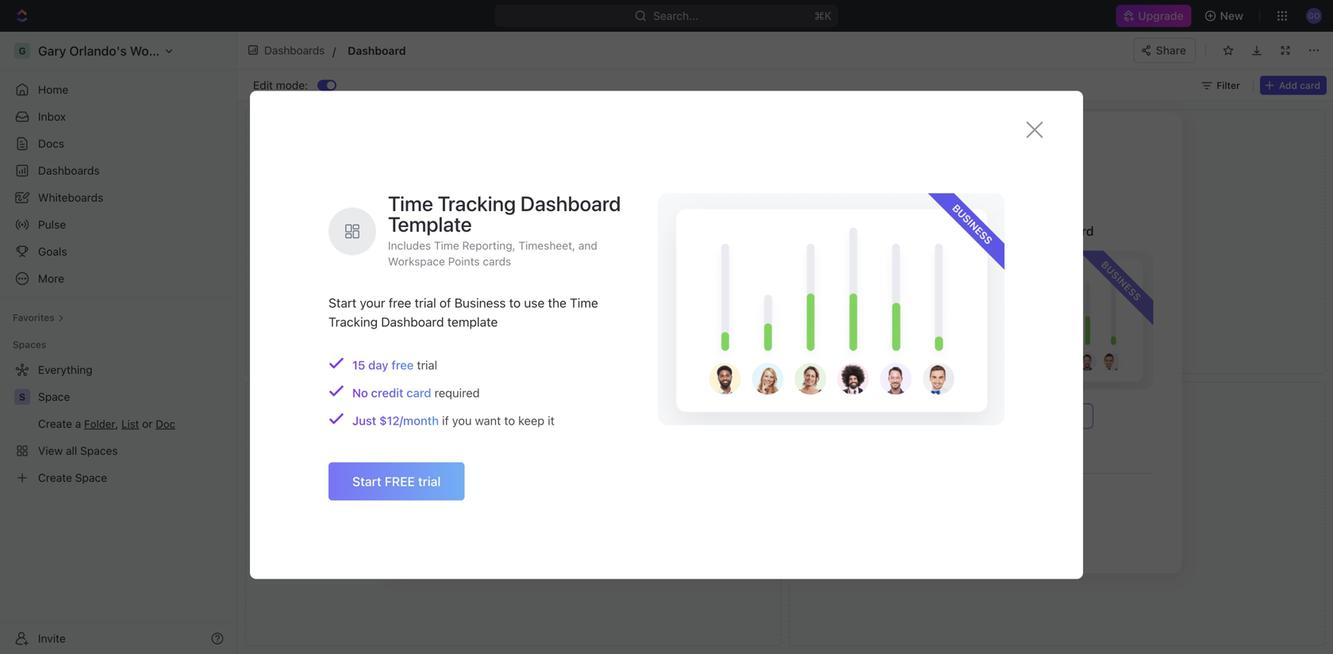 Task type: vqa. For each thing, say whether or not it's contained in the screenshot.
Whiteboards
yes



Task type: describe. For each thing, give the bounding box(es) containing it.
11:59
[[1206, 39, 1232, 51]]

spaces
[[13, 339, 46, 350]]

day
[[368, 358, 389, 372]]

fit
[[790, 180, 800, 194]]

invite
[[38, 632, 66, 645]]

whiteboards link
[[6, 185, 230, 210]]

am
[[1234, 39, 1249, 51]]

1 horizontal spatial your
[[803, 180, 826, 194]]

free for day
[[392, 358, 414, 372]]

create
[[632, 180, 664, 194]]

15
[[352, 358, 365, 372]]

start free trial button
[[329, 462, 465, 501]]

time tracking dashboard
[[944, 223, 1094, 238]]

get started with a dashboard template or create a custom dashboard to fit your exact needs.
[[417, 180, 894, 194]]

tracking for time tracking dashboard
[[976, 223, 1027, 238]]

simple
[[417, 223, 457, 238]]

upgrade link
[[1116, 5, 1192, 27]]

timesheet,
[[519, 239, 576, 252]]

2 use template button from the left
[[740, 403, 831, 429]]

no credit card required
[[352, 386, 480, 400]]

tracking inside start your free trial of business to use the time tracking dashboard template
[[329, 314, 378, 329]]

2 a from the left
[[667, 180, 674, 194]]

inbox link
[[6, 104, 230, 129]]

business
[[455, 295, 506, 310]]

template for time tracking dashboard image
[[1037, 409, 1084, 423]]

use
[[524, 295, 545, 310]]

space, , element
[[14, 389, 30, 405]]

your inside start your free trial of business to use the time tracking dashboard template
[[360, 295, 385, 310]]

you
[[452, 414, 472, 428]]

share button
[[1134, 38, 1196, 63]]

template
[[388, 212, 472, 236]]

at
[[1194, 39, 1203, 51]]

goals link
[[6, 239, 230, 264]]

cards
[[483, 255, 511, 268]]

use template for time tracking dashboard
[[1014, 409, 1084, 423]]

time tracking dashboard image
[[944, 251, 1154, 390]]

template inside start your free trial of business to use the time tracking dashboard template
[[447, 314, 498, 329]]

use template button for simple dashboard
[[477, 403, 568, 429]]

add
[[1280, 80, 1298, 91]]

template for simple dashboard image
[[511, 409, 557, 423]]

search...
[[654, 9, 699, 22]]

reporting dashboard image
[[680, 251, 891, 390]]

needs.
[[860, 180, 894, 194]]

or
[[619, 180, 629, 194]]

free for your
[[389, 295, 412, 310]]

docs link
[[6, 131, 230, 156]]

template for reporting dashboard image
[[774, 409, 820, 423]]

home
[[38, 83, 68, 96]]

no
[[352, 386, 368, 400]]

dashboards link inside sidebar navigation
[[6, 158, 230, 183]]

if
[[442, 414, 449, 428]]

just $12/month if you want to keep it
[[352, 414, 555, 428]]

free
[[385, 474, 415, 489]]

get
[[417, 180, 436, 194]]

custom
[[677, 180, 714, 194]]

dashboards for dashboards link to the right
[[264, 44, 325, 57]]

goals
[[38, 245, 67, 258]]

want
[[475, 414, 501, 428]]

includes
[[388, 239, 431, 252]]

trial for your
[[415, 295, 436, 310]]



Task type: locate. For each thing, give the bounding box(es) containing it.
to right want
[[504, 414, 515, 428]]

free down workspace
[[389, 295, 412, 310]]

1 use from the left
[[487, 409, 508, 423]]

simple dashboard
[[417, 223, 525, 238]]

start inside start your free trial of business to use the time tracking dashboard template
[[329, 295, 357, 310]]

trial inside start free trial "button"
[[418, 474, 441, 489]]

free right day
[[392, 358, 414, 372]]

a
[[503, 180, 509, 194], [667, 180, 674, 194]]

use template for simple dashboard
[[487, 409, 557, 423]]

trial up no credit card required
[[417, 358, 438, 372]]

0 horizontal spatial a
[[503, 180, 509, 194]]

your right 'fit'
[[803, 180, 826, 194]]

time tracking dashboard template includes time reporting, timesheet, and workspace points cards
[[388, 191, 621, 268]]

1 vertical spatial your
[[360, 295, 385, 310]]

template
[[570, 180, 616, 194], [447, 314, 498, 329], [511, 409, 557, 423], [774, 409, 820, 423], [1037, 409, 1084, 423]]

0 vertical spatial tracking
[[438, 191, 516, 216]]

1 a from the left
[[503, 180, 509, 194]]

just
[[352, 414, 376, 428]]

0 vertical spatial dashboards link
[[244, 39, 330, 62]]

space link
[[38, 384, 227, 410]]

use template
[[487, 409, 557, 423], [751, 409, 820, 423], [1014, 409, 1084, 423]]

add card
[[1280, 80, 1321, 91]]

trial right free
[[418, 474, 441, 489]]

dec 14, 2023 at 11:59 am
[[1127, 39, 1249, 51]]

0 vertical spatial trial
[[415, 295, 436, 310]]

1 vertical spatial tracking
[[976, 223, 1027, 238]]

to
[[776, 180, 787, 194], [509, 295, 521, 310], [504, 414, 515, 428]]

1 vertical spatial card
[[407, 386, 432, 400]]

0 horizontal spatial your
[[360, 295, 385, 310]]

1 use template from the left
[[487, 409, 557, 423]]

of
[[440, 295, 451, 310]]

0 vertical spatial dashboards
[[264, 44, 325, 57]]

2 use from the left
[[751, 409, 771, 423]]

clickup logo image
[[1260, 38, 1331, 52]]

1 horizontal spatial tracking
[[438, 191, 516, 216]]

mode:
[[276, 79, 308, 92]]

simple dashboard image
[[417, 251, 628, 390]]

to left use
[[509, 295, 521, 310]]

start free trial
[[352, 474, 441, 489]]

0 horizontal spatial dashboards
[[38, 164, 100, 177]]

2 vertical spatial tracking
[[329, 314, 378, 329]]

use for simple dashboard
[[487, 409, 508, 423]]

and
[[579, 239, 598, 252]]

start inside "button"
[[352, 474, 382, 489]]

dashboards up mode:
[[264, 44, 325, 57]]

s
[[19, 391, 25, 402]]

1 horizontal spatial use template
[[751, 409, 820, 423]]

tracking inside time tracking dashboard template includes time reporting, timesheet, and workspace points cards
[[438, 191, 516, 216]]

3 use template button from the left
[[1004, 403, 1094, 429]]

to left 'fit'
[[776, 180, 787, 194]]

use template button for time tracking dashboard
[[1004, 403, 1094, 429]]

2 vertical spatial trial
[[418, 474, 441, 489]]

None text field
[[348, 41, 676, 60]]

dashboards link up whiteboards 'link'
[[6, 158, 230, 183]]

card inside add card button
[[1301, 80, 1321, 91]]

0 vertical spatial start
[[329, 295, 357, 310]]

1 vertical spatial to
[[509, 295, 521, 310]]

keep
[[518, 414, 545, 428]]

start for start free trial
[[352, 474, 382, 489]]

a right with
[[503, 180, 509, 194]]

0 horizontal spatial use
[[487, 409, 508, 423]]

use template button
[[477, 403, 568, 429], [740, 403, 831, 429], [1004, 403, 1094, 429]]

1 vertical spatial dashboards
[[38, 164, 100, 177]]

dashboard inside time tracking dashboard template includes time reporting, timesheet, and workspace points cards
[[521, 191, 621, 216]]

time inside start your free trial of business to use the time tracking dashboard template
[[570, 295, 598, 310]]

1 use template button from the left
[[477, 403, 568, 429]]

0 horizontal spatial tracking
[[329, 314, 378, 329]]

your
[[803, 180, 826, 194], [360, 295, 385, 310]]

docs
[[38, 137, 64, 150]]

start
[[329, 295, 357, 310], [352, 474, 382, 489]]

trial for day
[[417, 358, 438, 372]]

edit mode:
[[253, 79, 308, 92]]

edit
[[253, 79, 273, 92]]

1 vertical spatial dashboards link
[[6, 158, 230, 183]]

your up day
[[360, 295, 385, 310]]

tracking for time tracking dashboard template includes time reporting, timesheet, and workspace points cards
[[438, 191, 516, 216]]

start left free
[[352, 474, 382, 489]]

share
[[1156, 44, 1187, 57]]

start up 15
[[329, 295, 357, 310]]

0 vertical spatial your
[[803, 180, 826, 194]]

tracking
[[438, 191, 516, 216], [976, 223, 1027, 238], [329, 314, 378, 329]]

add card button
[[1261, 76, 1327, 95]]

1 horizontal spatial use
[[751, 409, 771, 423]]

2 vertical spatial to
[[504, 414, 515, 428]]

1 horizontal spatial dashboards
[[264, 44, 325, 57]]

2 use template from the left
[[751, 409, 820, 423]]

sidebar navigation
[[0, 32, 237, 654]]

1 horizontal spatial dashboards link
[[244, 39, 330, 62]]

points
[[448, 255, 480, 268]]

dashboards
[[264, 44, 325, 57], [38, 164, 100, 177]]

15 day free trial
[[352, 358, 438, 372]]

⌘k
[[815, 9, 832, 22]]

2 horizontal spatial use template button
[[1004, 403, 1094, 429]]

new button
[[1198, 3, 1254, 29]]

upgrade
[[1139, 9, 1184, 22]]

0 vertical spatial free
[[389, 295, 412, 310]]

pulse link
[[6, 212, 230, 237]]

card up $12/month
[[407, 386, 432, 400]]

1 horizontal spatial card
[[1301, 80, 1321, 91]]

start for start your free trial of business to use the time tracking dashboard template
[[329, 295, 357, 310]]

dec
[[1127, 39, 1146, 51]]

the
[[548, 295, 567, 310]]

reporting,
[[462, 239, 516, 252]]

required
[[435, 386, 480, 400]]

0 horizontal spatial use template button
[[477, 403, 568, 429]]

workspace
[[388, 255, 445, 268]]

dashboards link
[[244, 39, 330, 62], [6, 158, 230, 183]]

2 horizontal spatial use template
[[1014, 409, 1084, 423]]

home link
[[6, 77, 230, 102]]

3 use from the left
[[1014, 409, 1034, 423]]

2023
[[1166, 39, 1191, 51]]

0 horizontal spatial card
[[407, 386, 432, 400]]

1 horizontal spatial use template button
[[740, 403, 831, 429]]

0 vertical spatial card
[[1301, 80, 1321, 91]]

trial
[[415, 295, 436, 310], [417, 358, 438, 372], [418, 474, 441, 489]]

free
[[389, 295, 412, 310], [392, 358, 414, 372]]

with
[[478, 180, 500, 194]]

use for time tracking dashboard
[[1014, 409, 1034, 423]]

to inside start your free trial of business to use the time tracking dashboard template
[[509, 295, 521, 310]]

time tracking dashboard template dialog
[[250, 91, 1084, 579]]

exact
[[829, 180, 857, 194]]

pulse
[[38, 218, 66, 231]]

1 vertical spatial trial
[[417, 358, 438, 372]]

favorites button
[[6, 308, 70, 327]]

time
[[388, 191, 433, 216], [944, 223, 973, 238], [434, 239, 459, 252], [570, 295, 598, 310]]

dashboard inside start your free trial of business to use the time tracking dashboard template
[[381, 314, 444, 329]]

1 vertical spatial start
[[352, 474, 382, 489]]

card inside time tracking dashboard template dialog
[[407, 386, 432, 400]]

14,
[[1149, 39, 1163, 51]]

use
[[487, 409, 508, 423], [751, 409, 771, 423], [1014, 409, 1034, 423]]

0 vertical spatial to
[[776, 180, 787, 194]]

space
[[38, 390, 70, 403]]

card right add
[[1301, 80, 1321, 91]]

whiteboards
[[38, 191, 103, 204]]

free inside start your free trial of business to use the time tracking dashboard template
[[389, 295, 412, 310]]

new
[[1221, 9, 1244, 22]]

trial left of
[[415, 295, 436, 310]]

2 horizontal spatial use
[[1014, 409, 1034, 423]]

dashboards link up mode:
[[244, 39, 330, 62]]

1 vertical spatial free
[[392, 358, 414, 372]]

favorites
[[13, 312, 55, 323]]

started
[[439, 180, 475, 194]]

a right create
[[667, 180, 674, 194]]

trial inside start your free trial of business to use the time tracking dashboard template
[[415, 295, 436, 310]]

dashboards inside sidebar navigation
[[38, 164, 100, 177]]

credit
[[371, 386, 404, 400]]

3 use template from the left
[[1014, 409, 1084, 423]]

2 horizontal spatial tracking
[[976, 223, 1027, 238]]

$12/month
[[380, 414, 439, 428]]

0 horizontal spatial dashboards link
[[6, 158, 230, 183]]

dashboards up whiteboards
[[38, 164, 100, 177]]

it
[[548, 414, 555, 428]]

0 horizontal spatial use template
[[487, 409, 557, 423]]

dashboards for dashboards link within the sidebar navigation
[[38, 164, 100, 177]]

card
[[1301, 80, 1321, 91], [407, 386, 432, 400]]

start your free trial of business to use the time tracking dashboard template
[[329, 295, 598, 329]]

inbox
[[38, 110, 66, 123]]

1 horizontal spatial a
[[667, 180, 674, 194]]



